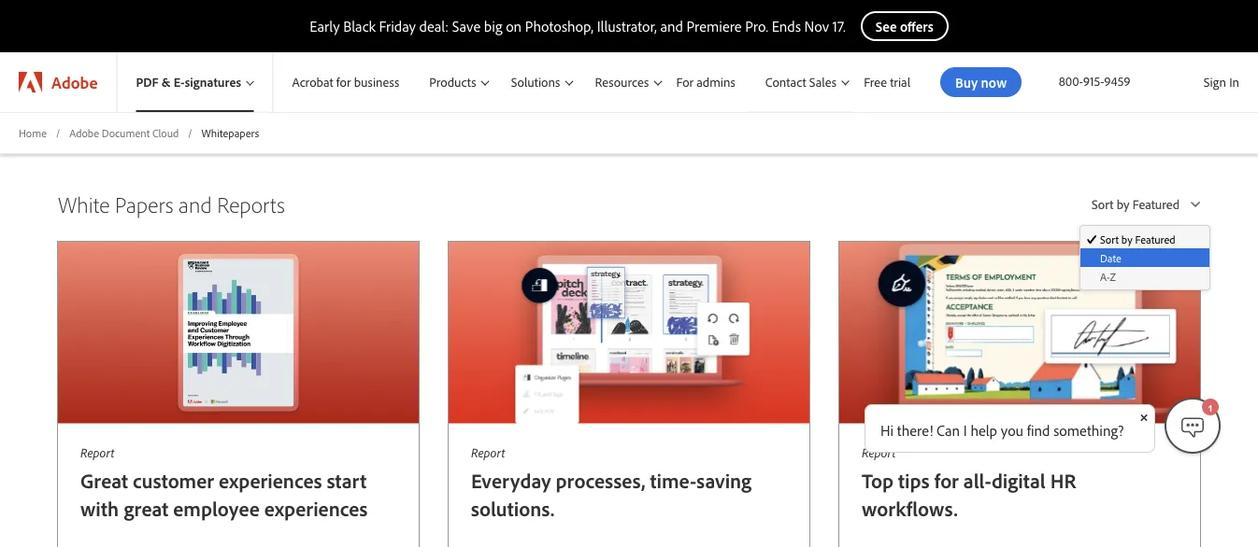 Task type: locate. For each thing, give the bounding box(es) containing it.
adobe link
[[0, 52, 116, 112]]

0 horizontal spatial report
[[80, 444, 114, 461]]

sort for sort by featured date a-z
[[1100, 233, 1119, 247]]

photoshop,
[[525, 17, 594, 36]]

find
[[1027, 422, 1050, 440]]

0 vertical spatial for
[[336, 74, 351, 90]]

e-
[[174, 74, 185, 90]]

0 vertical spatial by
[[1117, 196, 1130, 212]]

by inside sort by featured dropdown button
[[1117, 196, 1130, 212]]

1 report from the left
[[80, 444, 114, 461]]

pro.
[[745, 17, 768, 36]]

&
[[162, 74, 171, 90]]

for left "all-"
[[934, 468, 959, 494]]

1 vertical spatial for
[[934, 468, 959, 494]]

adobe left document
[[69, 126, 99, 140]]

featured
[[1133, 196, 1180, 212], [1135, 233, 1176, 247]]

sort by featured button
[[1092, 190, 1200, 219]]

date
[[1100, 251, 1121, 265]]

featured for sort by featured
[[1133, 196, 1180, 212]]

report top tips for all-digital hr workflows.
[[862, 444, 1076, 522]]

1 horizontal spatial and
[[660, 17, 683, 36]]

sort inside sort by featured date a-z
[[1100, 233, 1119, 247]]

0 horizontal spatial for
[[336, 74, 351, 90]]

solutions.
[[471, 496, 555, 522]]

report
[[80, 444, 114, 461], [471, 444, 505, 461], [862, 444, 896, 461]]

1 horizontal spatial report
[[471, 444, 505, 461]]

experiences up employee
[[219, 468, 322, 494]]

resources button
[[576, 52, 665, 112]]

sort by featured
[[1092, 196, 1180, 212]]

1 vertical spatial sort
[[1100, 233, 1119, 247]]

sign
[[1204, 74, 1226, 90]]

ends
[[772, 17, 801, 36]]

report inside report great customer experiences start with great employee experiences
[[80, 444, 114, 461]]

0 vertical spatial adobe
[[51, 72, 98, 93]]

products button
[[411, 52, 492, 112]]

experiences
[[219, 468, 322, 494], [264, 496, 368, 522]]

great customer experiences start with great employee experiences image
[[58, 242, 419, 424]]

employee
[[173, 496, 260, 522]]

adobe for adobe
[[51, 72, 98, 93]]

and
[[660, 17, 683, 36], [179, 190, 212, 219]]

by down sort by featured
[[1122, 233, 1133, 247]]

a-
[[1100, 270, 1110, 284]]

solutions
[[511, 74, 560, 90]]

2 report from the left
[[471, 444, 505, 461]]

1 vertical spatial featured
[[1135, 233, 1176, 247]]

report inside report top tips for all-digital hr workflows.
[[862, 444, 896, 461]]

1 horizontal spatial for
[[934, 468, 959, 494]]

by up the date
[[1117, 196, 1130, 212]]

by inside sort by featured date a-z
[[1122, 233, 1133, 247]]

free trial
[[864, 74, 911, 90]]

free trial link
[[853, 52, 922, 112]]

0 vertical spatial experiences
[[219, 468, 322, 494]]

800-915-9459 link
[[1059, 73, 1131, 89]]

sort inside sort by featured dropdown button
[[1092, 196, 1114, 212]]

save
[[452, 17, 481, 36]]

for
[[336, 74, 351, 90], [934, 468, 959, 494]]

featured for sort by featured date a-z
[[1135, 233, 1176, 247]]

3 report from the left
[[862, 444, 896, 461]]

experiences down start
[[264, 496, 368, 522]]

reports
[[217, 190, 285, 219]]

1 vertical spatial adobe
[[69, 126, 99, 140]]

0 vertical spatial sort
[[1092, 196, 1114, 212]]

papers
[[115, 190, 173, 219]]

sales
[[809, 74, 837, 90]]

for right acrobat
[[336, 74, 351, 90]]

top
[[862, 468, 894, 494]]

featured inside dropdown button
[[1133, 196, 1180, 212]]

report up everyday
[[471, 444, 505, 461]]

report great customer experiences start with great employee experiences
[[80, 444, 368, 522]]

start
[[327, 468, 367, 494]]

sort by featured list box
[[1081, 230, 1210, 286]]

contact sales button
[[747, 52, 853, 112]]

featured up sort by featured list box
[[1133, 196, 1180, 212]]

white
[[58, 190, 110, 219]]

and left premiere
[[660, 17, 683, 36]]

pdf & e-signatures
[[136, 74, 241, 90]]

all-
[[964, 468, 992, 494]]

contact
[[765, 74, 806, 90]]

report up great
[[80, 444, 114, 461]]

by for sort by featured date a-z
[[1122, 233, 1133, 247]]

report down hi
[[862, 444, 896, 461]]

9459
[[1104, 73, 1131, 89]]

processes,
[[556, 468, 645, 494]]

adobe for adobe document cloud
[[69, 126, 99, 140]]

white papers and reports element
[[28, 227, 1230, 548]]

adobe up adobe document cloud
[[51, 72, 98, 93]]

by
[[1117, 196, 1130, 212], [1122, 233, 1133, 247]]

early
[[310, 17, 340, 36]]

early black friday deal: save big on photoshop, illustrator, and premiere pro. ends nov 17.
[[310, 17, 846, 36]]

sign in
[[1204, 74, 1240, 90]]

featured inside sort by featured date a-z
[[1135, 233, 1176, 247]]

i
[[964, 422, 967, 440]]

friday
[[379, 17, 416, 36]]

and right papers
[[179, 190, 212, 219]]

report for everyday
[[471, 444, 505, 461]]

adobe document cloud
[[69, 126, 179, 140]]

admins
[[697, 74, 735, 90]]

2 horizontal spatial report
[[862, 444, 896, 461]]

featured down sort by featured dropdown button
[[1135, 233, 1176, 247]]

report for great
[[80, 444, 114, 461]]

workflows.
[[862, 496, 958, 522]]

800-
[[1059, 73, 1083, 89]]

0 vertical spatial featured
[[1133, 196, 1180, 212]]

1 vertical spatial and
[[179, 190, 212, 219]]

digital
[[992, 468, 1046, 494]]

1 vertical spatial by
[[1122, 233, 1133, 247]]

report inside report everyday processes, time-saving solutions.
[[471, 444, 505, 461]]

contact sales
[[765, 74, 837, 90]]

1
[[1208, 403, 1213, 414]]



Task type: describe. For each thing, give the bounding box(es) containing it.
for
[[676, 74, 694, 90]]

everyday processes, time-saving solutions. image
[[449, 242, 810, 424]]

in
[[1229, 74, 1240, 90]]

trial
[[890, 74, 911, 90]]

tips
[[898, 468, 930, 494]]

resources
[[595, 74, 649, 90]]

pdf & e-signatures button
[[117, 52, 272, 112]]

for inside report top tips for all-digital hr workflows.
[[934, 468, 959, 494]]

home
[[19, 126, 47, 140]]

z
[[1110, 270, 1116, 284]]

adobe document cloud link
[[69, 125, 179, 141]]

time-
[[650, 468, 697, 494]]

illustrator,
[[597, 17, 657, 36]]

can
[[937, 422, 960, 440]]

business
[[354, 74, 399, 90]]

for inside acrobat for business link
[[336, 74, 351, 90]]

with
[[80, 496, 119, 522]]

hi there! can i help you find something?
[[881, 422, 1124, 440]]

acrobat for business link
[[273, 52, 411, 112]]

cloud
[[152, 126, 179, 140]]

everyday
[[471, 468, 551, 494]]

on
[[506, 17, 522, 36]]

signatures
[[185, 74, 241, 90]]

sort for sort by featured
[[1092, 196, 1114, 212]]

products
[[429, 74, 476, 90]]

saving
[[697, 468, 752, 494]]

free
[[864, 74, 887, 90]]

big
[[484, 17, 502, 36]]

acrobat
[[292, 74, 333, 90]]

nov
[[804, 17, 829, 36]]

sign in button
[[1200, 66, 1243, 98]]

there!
[[897, 422, 933, 440]]

hr
[[1050, 468, 1076, 494]]

for admins
[[676, 74, 735, 90]]

acrobat for business
[[292, 74, 399, 90]]

customer
[[133, 468, 214, 494]]

deal:
[[419, 17, 449, 36]]

top tips for all-digital hr workflows. image
[[839, 242, 1200, 424]]

home link
[[19, 125, 47, 141]]

by for sort by featured
[[1117, 196, 1130, 212]]

whitepapers
[[201, 126, 259, 140]]

something?
[[1054, 422, 1124, 440]]

915-
[[1083, 73, 1104, 89]]

black
[[343, 17, 376, 36]]

report for top
[[862, 444, 896, 461]]

solutions button
[[492, 52, 576, 112]]

help
[[971, 422, 997, 440]]

1 vertical spatial experiences
[[264, 496, 368, 522]]

great
[[80, 468, 128, 494]]

1 button
[[1165, 398, 1221, 454]]

sort by featured date a-z
[[1100, 233, 1176, 284]]

you
[[1001, 422, 1024, 440]]

for admins link
[[665, 52, 747, 112]]

0 vertical spatial and
[[660, 17, 683, 36]]

report everyday processes, time-saving solutions.
[[471, 444, 752, 522]]

hi
[[881, 422, 894, 440]]

premiere
[[687, 17, 742, 36]]

17.
[[833, 17, 846, 36]]

great
[[124, 496, 168, 522]]

white papers and reports
[[58, 190, 285, 219]]

800-915-9459
[[1059, 73, 1131, 89]]

pdf
[[136, 74, 159, 90]]

0 horizontal spatial and
[[179, 190, 212, 219]]

document
[[102, 126, 150, 140]]



Task type: vqa. For each thing, say whether or not it's contained in the screenshot.
the Free trial to the right
no



